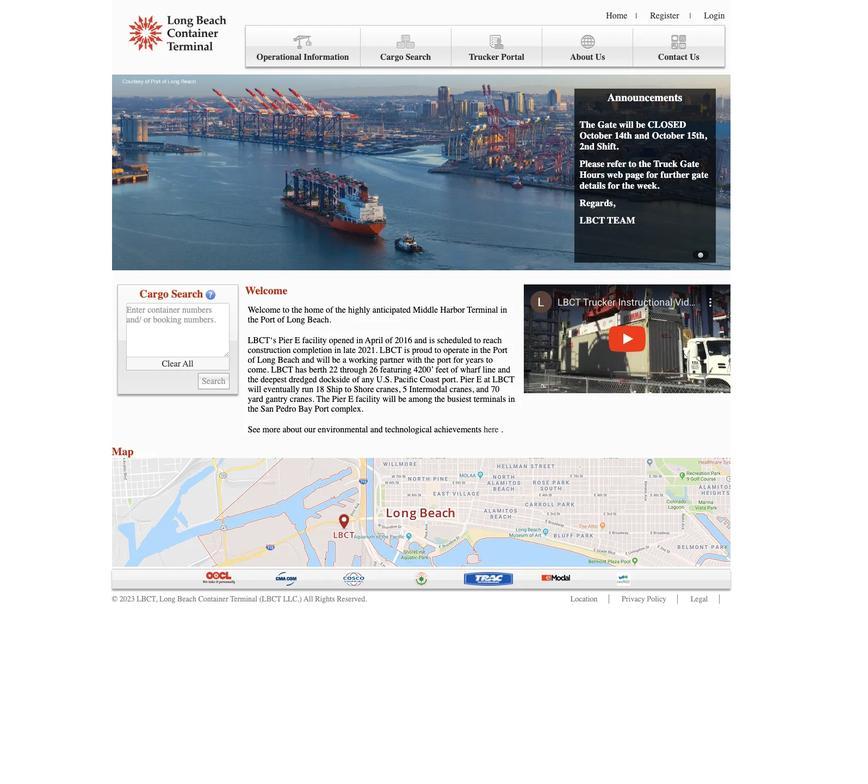 Task type: describe. For each thing, give the bounding box(es) containing it.
lbct,
[[137, 595, 158, 604]]

operate
[[444, 346, 469, 356]]

please refer to the truck gate hours web page for further gate details for the week.
[[580, 158, 709, 191]]

to inside welcome to the home of the highly anticipated middle harbor terminal in the port of long beach.
[[283, 305, 290, 315]]

through
[[340, 365, 367, 375]]

details
[[580, 180, 606, 191]]

lbct right at on the right of the page
[[493, 375, 515, 385]]

line
[[483, 365, 496, 375]]

construction
[[248, 346, 291, 356]]

2 vertical spatial long
[[159, 595, 176, 604]]

gate inside the gate will be closed october 14th and october 15th, 2nd shift.
[[598, 119, 617, 130]]

trucker
[[469, 52, 500, 62]]

in inside welcome to the home of the highly anticipated middle harbor terminal in the port of long beach.
[[501, 305, 508, 315]]

about
[[283, 425, 302, 435]]

and left technological
[[371, 425, 383, 435]]

0 horizontal spatial e
[[295, 336, 300, 346]]

register link
[[651, 11, 680, 21]]

about us link
[[543, 28, 634, 67]]

eventually
[[264, 385, 300, 395]]

1 vertical spatial e
[[477, 375, 482, 385]]

portal
[[502, 52, 525, 62]]

1 october from the left
[[580, 130, 613, 141]]

map
[[112, 446, 134, 458]]

team
[[608, 215, 636, 226]]

the gate will be closed october 14th and october 15th, 2nd shift.
[[580, 119, 707, 152]]

1 horizontal spatial port
[[315, 405, 329, 414]]

harbor
[[441, 305, 465, 315]]

port
[[437, 356, 451, 365]]

container
[[198, 595, 228, 604]]

welcome to the home of the highly anticipated middle harbor terminal in the port of long beach.
[[248, 305, 508, 325]]

lbct's pier e facility opened in april of 2016 and is scheduled to reach construction completion in late 2021.  lbct is proud to operate in the port of long beach and will be a working partner with the port for years to come.  lbct has berth 22 through 26 featuring 4200' feet of wharf line and the deepest dredged dockside of any u.s. pacific coast port. pier e at lbct will eventually run 18 ship to shore cranes, 5 intermodal cranes, and 70 yard gantry cranes. the pier e facility will be among the busiest terminals in the san pedro bay port complex.
[[248, 336, 515, 414]]

1 vertical spatial search
[[171, 288, 203, 301]]

us for contact us
[[690, 52, 700, 62]]

see more about our environmental and technological achievements here .
[[248, 425, 503, 435]]

anticipated
[[373, 305, 411, 315]]

contact
[[659, 52, 688, 62]]

1 horizontal spatial is
[[429, 336, 435, 346]]

1 | from the left
[[636, 11, 638, 21]]

here link
[[484, 425, 499, 435]]

see
[[248, 425, 261, 435]]

the left san
[[248, 405, 259, 414]]

berth
[[309, 365, 327, 375]]

in right the late
[[357, 336, 363, 346]]

register
[[651, 11, 680, 21]]

shift.
[[598, 141, 619, 152]]

intermodal
[[410, 385, 448, 395]]

22
[[329, 365, 338, 375]]

years
[[466, 356, 484, 365]]

2 cranes, from the left
[[450, 385, 474, 395]]

beach.
[[308, 315, 331, 325]]

us for about us
[[596, 52, 606, 62]]

1 cranes, from the left
[[376, 385, 401, 395]]

shore
[[354, 385, 374, 395]]

Enter container numbers and/ or booking numbers. text field
[[126, 303, 229, 358]]

come.
[[248, 365, 269, 375]]

2016
[[395, 336, 413, 346]]

.
[[501, 425, 503, 435]]

lbct down regards,​
[[580, 215, 606, 226]]

will down come.
[[248, 385, 262, 395]]

achievements
[[434, 425, 482, 435]]

partner
[[380, 356, 405, 365]]

trucker portal
[[469, 52, 525, 62]]

the inside lbct's pier e facility opened in april of 2016 and is scheduled to reach construction completion in late 2021.  lbct is proud to operate in the port of long beach and will be a working partner with the port for years to come.  lbct has berth 22 through 26 featuring 4200' feet of wharf line and the deepest dredged dockside of any u.s. pacific coast port. pier e at lbct will eventually run 18 ship to shore cranes, 5 intermodal cranes, and 70 yard gantry cranes. the pier e facility will be among the busiest terminals in the san pedro bay port complex.
[[317, 395, 330, 405]]

trucker portal link
[[452, 28, 543, 67]]

regards,​
[[580, 198, 616, 209]]

operational information link
[[246, 28, 361, 67]]

scheduled
[[437, 336, 472, 346]]

clear all button
[[126, 358, 229, 371]]

to right years
[[486, 356, 493, 365]]

welcome for welcome
[[245, 285, 288, 297]]

1 vertical spatial be
[[332, 356, 341, 365]]

will left 5
[[383, 395, 396, 405]]

pacific
[[394, 375, 418, 385]]

1 vertical spatial beach
[[177, 595, 197, 604]]

beach inside lbct's pier e facility opened in april of 2016 and is scheduled to reach construction completion in late 2021.  lbct is proud to operate in the port of long beach and will be a working partner with the port for years to come.  lbct has berth 22 through 26 featuring 4200' feet of wharf line and the deepest dredged dockside of any u.s. pacific coast port. pier e at lbct will eventually run 18 ship to shore cranes, 5 intermodal cranes, and 70 yard gantry cranes. the pier e facility will be among the busiest terminals in the san pedro bay port complex.
[[278, 356, 300, 365]]

the up yard
[[248, 375, 259, 385]]

at
[[484, 375, 491, 385]]

more
[[263, 425, 281, 435]]

the up lbct's
[[248, 315, 259, 325]]

all inside 'clear all' "button"
[[183, 359, 194, 369]]

of down lbct's
[[248, 356, 255, 365]]

5
[[403, 385, 407, 395]]

of left any
[[352, 375, 360, 385]]

will inside the gate will be closed october 14th and october 15th, 2nd shift.
[[620, 119, 634, 130]]

location
[[571, 595, 598, 604]]

and up dredged
[[302, 356, 315, 365]]

hours
[[580, 169, 605, 180]]

welcome for welcome to the home of the highly anticipated middle harbor terminal in the port of long beach.
[[248, 305, 281, 315]]

26
[[370, 365, 378, 375]]

of left "2016"
[[386, 336, 393, 346]]

gantry
[[266, 395, 288, 405]]

here
[[484, 425, 499, 435]]

lbct team
[[580, 215, 636, 226]]

refer
[[607, 158, 627, 169]]

ship
[[327, 385, 343, 395]]

about
[[571, 52, 594, 62]]

2 | from the left
[[690, 11, 692, 21]]

4200'
[[414, 365, 434, 375]]

15th,
[[687, 130, 707, 141]]

proud
[[412, 346, 433, 356]]

2023
[[120, 595, 135, 604]]

closed
[[648, 119, 687, 130]]

gate
[[692, 169, 709, 180]]

the left highly
[[336, 305, 346, 315]]

search inside cargo search link
[[406, 52, 431, 62]]

terminal inside welcome to the home of the highly anticipated middle harbor terminal in the port of long beach.
[[467, 305, 499, 315]]

with
[[407, 356, 422, 365]]

0 vertical spatial facility
[[302, 336, 327, 346]]

lbct left "has" at the left of the page
[[271, 365, 293, 375]]

70
[[491, 385, 500, 395]]

and right line
[[498, 365, 511, 375]]



Task type: vqa. For each thing, say whether or not it's contained in the screenshot.
topmost E
yes



Task type: locate. For each thing, give the bounding box(es) containing it.
2 horizontal spatial port
[[493, 346, 508, 356]]

0 vertical spatial all
[[183, 359, 194, 369]]

to right refer
[[629, 158, 637, 169]]

beach left container
[[177, 595, 197, 604]]

to right ship
[[345, 385, 352, 395]]

|
[[636, 11, 638, 21], [690, 11, 692, 21]]

lbct's
[[248, 336, 277, 346]]

0 horizontal spatial terminal
[[230, 595, 258, 604]]

1 horizontal spatial cranes,
[[450, 385, 474, 395]]

1 horizontal spatial cargo search
[[381, 52, 431, 62]]

will
[[620, 119, 634, 130], [317, 356, 330, 365], [248, 385, 262, 395], [383, 395, 396, 405]]

for inside lbct's pier e facility opened in april of 2016 and is scheduled to reach construction completion in late 2021.  lbct is proud to operate in the port of long beach and will be a working partner with the port for years to come.  lbct has berth 22 through 26 featuring 4200' feet of wharf line and the deepest dredged dockside of any u.s. pacific coast port. pier e at lbct will eventually run 18 ship to shore cranes, 5 intermodal cranes, and 70 yard gantry cranes. the pier e facility will be among the busiest terminals in the san pedro bay port complex.
[[454, 356, 464, 365]]

contact us
[[659, 52, 700, 62]]

pier right lbct's
[[279, 336, 293, 346]]

all right the llc.)
[[304, 595, 313, 604]]

1 vertical spatial the
[[317, 395, 330, 405]]

privacy
[[622, 595, 646, 604]]

will left a
[[317, 356, 330, 365]]

the right run
[[317, 395, 330, 405]]

page
[[626, 169, 645, 180]]

the left truck
[[639, 158, 652, 169]]

all right clear on the left
[[183, 359, 194, 369]]

home
[[607, 11, 628, 21]]

0 horizontal spatial cargo search
[[140, 288, 203, 301]]

of right home
[[326, 305, 333, 315]]

1 horizontal spatial facility
[[356, 395, 381, 405]]

to
[[629, 158, 637, 169], [283, 305, 290, 315], [474, 336, 481, 346], [435, 346, 442, 356], [486, 356, 493, 365], [345, 385, 352, 395]]

terminal right harbor
[[467, 305, 499, 315]]

october up please
[[580, 130, 613, 141]]

0 horizontal spatial long
[[159, 595, 176, 604]]

0 vertical spatial port
[[261, 315, 275, 325]]

completion
[[293, 346, 332, 356]]

to inside the please refer to the truck gate hours web page for further gate details for the week.
[[629, 158, 637, 169]]

busiest
[[448, 395, 472, 405]]

clear all
[[162, 359, 194, 369]]

e up "has" at the left of the page
[[295, 336, 300, 346]]

0 horizontal spatial port
[[261, 315, 275, 325]]

web
[[607, 169, 624, 180]]

for right port
[[454, 356, 464, 365]]

0 vertical spatial terminal
[[467, 305, 499, 315]]

further
[[661, 169, 690, 180]]

menu bar containing operational information
[[245, 25, 725, 67]]

cranes, left 5
[[376, 385, 401, 395]]

terminals
[[474, 395, 506, 405]]

be left among
[[399, 395, 407, 405]]

0 vertical spatial pier
[[279, 336, 293, 346]]

1 vertical spatial cargo search
[[140, 288, 203, 301]]

(lbct
[[260, 595, 281, 604]]

be inside the gate will be closed october 14th and october 15th, 2nd shift.
[[637, 119, 646, 130]]

long right lbct,
[[159, 595, 176, 604]]

operational
[[257, 52, 302, 62]]

us inside about us link
[[596, 52, 606, 62]]

welcome
[[245, 285, 288, 297], [248, 305, 281, 315]]

feet
[[436, 365, 449, 375]]

1 vertical spatial pier
[[461, 375, 475, 385]]

to left reach
[[474, 336, 481, 346]]

policy
[[648, 595, 667, 604]]

and left 70
[[477, 385, 489, 395]]

0 horizontal spatial october
[[580, 130, 613, 141]]

and right "2016"
[[415, 336, 427, 346]]

long left beach.
[[287, 315, 305, 325]]

welcome inside welcome to the home of the highly anticipated middle harbor terminal in the port of long beach.
[[248, 305, 281, 315]]

in right 70
[[509, 395, 515, 405]]

1 horizontal spatial october
[[653, 130, 685, 141]]

the
[[639, 158, 652, 169], [623, 180, 635, 191], [292, 305, 302, 315], [336, 305, 346, 315], [248, 315, 259, 325], [481, 346, 491, 356], [425, 356, 435, 365], [248, 375, 259, 385], [435, 395, 445, 405], [248, 405, 259, 414]]

1 vertical spatial terminal
[[230, 595, 258, 604]]

the left home
[[292, 305, 302, 315]]

14th and
[[615, 130, 650, 141]]

| left login
[[690, 11, 692, 21]]

in left the late
[[335, 346, 341, 356]]

for right page
[[647, 169, 659, 180]]

0 vertical spatial long
[[287, 315, 305, 325]]

about us
[[571, 52, 606, 62]]

2 horizontal spatial e
[[477, 375, 482, 385]]

privacy policy
[[622, 595, 667, 604]]

0 vertical spatial welcome
[[245, 285, 288, 297]]

0 horizontal spatial cranes,
[[376, 385, 401, 395]]

1 vertical spatial welcome
[[248, 305, 281, 315]]

1 horizontal spatial long
[[257, 356, 276, 365]]

yard
[[248, 395, 263, 405]]

the inside the gate will be closed october 14th and october 15th, 2nd shift.
[[580, 119, 596, 130]]

among
[[409, 395, 433, 405]]

environmental
[[318, 425, 368, 435]]

operational information
[[257, 52, 349, 62]]

1 horizontal spatial all
[[304, 595, 313, 604]]

1 horizontal spatial the
[[580, 119, 596, 130]]

None submit
[[198, 373, 229, 390]]

for right details
[[608, 180, 620, 191]]

0 vertical spatial e
[[295, 336, 300, 346]]

deepest
[[261, 375, 287, 385]]

0 horizontal spatial be
[[332, 356, 341, 365]]

llc.)
[[283, 595, 302, 604]]

us right contact
[[690, 52, 700, 62]]

0 horizontal spatial beach
[[177, 595, 197, 604]]

0 vertical spatial cargo search
[[381, 52, 431, 62]]

gate inside the please refer to the truck gate hours web page for further gate details for the week.
[[681, 158, 700, 169]]

is left scheduled
[[429, 336, 435, 346]]

© 2023 lbct, long beach container terminal (lbct llc.) all rights reserved.
[[112, 595, 367, 604]]

the left week. on the top of page
[[623, 180, 635, 191]]

of up construction
[[278, 315, 285, 325]]

0 horizontal spatial the
[[317, 395, 330, 405]]

1 horizontal spatial search
[[406, 52, 431, 62]]

gate right truck
[[681, 158, 700, 169]]

menu bar
[[245, 25, 725, 67]]

2 vertical spatial e
[[348, 395, 354, 405]]

in up reach
[[501, 305, 508, 315]]

please
[[580, 158, 605, 169]]

be left closed
[[637, 119, 646, 130]]

0 horizontal spatial facility
[[302, 336, 327, 346]]

reserved.
[[337, 595, 367, 604]]

2 us from the left
[[690, 52, 700, 62]]

terminal
[[467, 305, 499, 315], [230, 595, 258, 604]]

login
[[705, 11, 725, 21]]

1 horizontal spatial be
[[399, 395, 407, 405]]

of
[[326, 305, 333, 315], [278, 315, 285, 325], [386, 336, 393, 346], [248, 356, 255, 365], [451, 365, 458, 375], [352, 375, 360, 385]]

in right operate
[[472, 346, 478, 356]]

long inside welcome to the home of the highly anticipated middle harbor terminal in the port of long beach.
[[287, 315, 305, 325]]

2 horizontal spatial long
[[287, 315, 305, 325]]

e left at on the right of the page
[[477, 375, 482, 385]]

1 horizontal spatial for
[[608, 180, 620, 191]]

18
[[316, 385, 325, 395]]

working
[[349, 356, 378, 365]]

beach up dredged
[[278, 356, 300, 365]]

1 vertical spatial cargo
[[140, 288, 169, 301]]

0 horizontal spatial cargo
[[140, 288, 169, 301]]

the up line
[[481, 346, 491, 356]]

terminal left (lbct on the bottom
[[230, 595, 258, 604]]

| right home
[[636, 11, 638, 21]]

1 vertical spatial facility
[[356, 395, 381, 405]]

gate up shift.
[[598, 119, 617, 130]]

cargo search
[[381, 52, 431, 62], [140, 288, 203, 301]]

long inside lbct's pier e facility opened in april of 2016 and is scheduled to reach construction completion in late 2021.  lbct is proud to operate in the port of long beach and will be a working partner with the port for years to come.  lbct has berth 22 through 26 featuring 4200' feet of wharf line and the deepest dredged dockside of any u.s. pacific coast port. pier e at lbct will eventually run 18 ship to shore cranes, 5 intermodal cranes, and 70 yard gantry cranes. the pier e facility will be among the busiest terminals in the san pedro bay port complex.
[[257, 356, 276, 365]]

0 horizontal spatial gate
[[598, 119, 617, 130]]

us right about
[[596, 52, 606, 62]]

long down lbct's
[[257, 356, 276, 365]]

october up truck
[[653, 130, 685, 141]]

is left proud at top
[[404, 346, 410, 356]]

port up lbct's
[[261, 315, 275, 325]]

©
[[112, 595, 118, 604]]

to left home
[[283, 305, 290, 315]]

1 vertical spatial gate
[[681, 158, 700, 169]]

will down announcements
[[620, 119, 634, 130]]

u.s.
[[377, 375, 392, 385]]

facility down any
[[356, 395, 381, 405]]

0 horizontal spatial |
[[636, 11, 638, 21]]

of right the feet
[[451, 365, 458, 375]]

a
[[343, 356, 347, 365]]

e left the shore
[[348, 395, 354, 405]]

complex.
[[331, 405, 364, 414]]

wharf
[[461, 365, 481, 375]]

cargo search link
[[361, 28, 452, 67]]

the
[[580, 119, 596, 130], [317, 395, 330, 405]]

0 vertical spatial beach
[[278, 356, 300, 365]]

1 horizontal spatial cargo
[[381, 52, 404, 62]]

rights
[[315, 595, 335, 604]]

1 horizontal spatial gate
[[681, 158, 700, 169]]

login link
[[705, 11, 725, 21]]

cargo inside cargo search link
[[381, 52, 404, 62]]

october
[[580, 130, 613, 141], [653, 130, 685, 141]]

dockside
[[319, 375, 350, 385]]

0 vertical spatial be
[[637, 119, 646, 130]]

the up 2nd
[[580, 119, 596, 130]]

2 vertical spatial be
[[399, 395, 407, 405]]

be left a
[[332, 356, 341, 365]]

cranes.
[[290, 395, 315, 405]]

dredged
[[289, 375, 317, 385]]

0 horizontal spatial pier
[[279, 336, 293, 346]]

port.
[[442, 375, 458, 385]]

april
[[365, 336, 383, 346]]

to right proud at top
[[435, 346, 442, 356]]

home link
[[607, 11, 628, 21]]

the right among
[[435, 395, 445, 405]]

opened
[[329, 336, 354, 346]]

1 horizontal spatial terminal
[[467, 305, 499, 315]]

1 us from the left
[[596, 52, 606, 62]]

us inside contact us link
[[690, 52, 700, 62]]

pier right port.
[[461, 375, 475, 385]]

2 october from the left
[[653, 130, 685, 141]]

2 vertical spatial pier
[[332, 395, 346, 405]]

2 horizontal spatial for
[[647, 169, 659, 180]]

legal
[[691, 595, 709, 604]]

1 horizontal spatial us
[[690, 52, 700, 62]]

0 horizontal spatial is
[[404, 346, 410, 356]]

announcements
[[608, 91, 683, 104]]

1 vertical spatial long
[[257, 356, 276, 365]]

cranes, down wharf
[[450, 385, 474, 395]]

reach
[[483, 336, 502, 346]]

san
[[261, 405, 274, 414]]

us
[[596, 52, 606, 62], [690, 52, 700, 62]]

truck
[[654, 158, 678, 169]]

the left port
[[425, 356, 435, 365]]

0 vertical spatial cargo
[[381, 52, 404, 62]]

lbct
[[580, 215, 606, 226], [380, 346, 402, 356], [271, 365, 293, 375], [493, 375, 515, 385]]

2 horizontal spatial be
[[637, 119, 646, 130]]

port inside welcome to the home of the highly anticipated middle harbor terminal in the port of long beach.
[[261, 315, 275, 325]]

has
[[295, 365, 307, 375]]

1 vertical spatial port
[[493, 346, 508, 356]]

and
[[415, 336, 427, 346], [302, 356, 315, 365], [498, 365, 511, 375], [477, 385, 489, 395], [371, 425, 383, 435]]

0 vertical spatial search
[[406, 52, 431, 62]]

run
[[302, 385, 314, 395]]

home
[[305, 305, 324, 315]]

0 horizontal spatial us
[[596, 52, 606, 62]]

facility down beach.
[[302, 336, 327, 346]]

0 horizontal spatial for
[[454, 356, 464, 365]]

0 vertical spatial gate
[[598, 119, 617, 130]]

pier down 'dockside'
[[332, 395, 346, 405]]

2 horizontal spatial pier
[[461, 375, 475, 385]]

lbct up featuring
[[380, 346, 402, 356]]

port up line
[[493, 346, 508, 356]]

port right "bay"
[[315, 405, 329, 414]]

information
[[304, 52, 349, 62]]

0 horizontal spatial all
[[183, 359, 194, 369]]

0 horizontal spatial search
[[171, 288, 203, 301]]

0 vertical spatial the
[[580, 119, 596, 130]]

1 vertical spatial all
[[304, 595, 313, 604]]

2021.
[[358, 346, 378, 356]]

2 vertical spatial port
[[315, 405, 329, 414]]

search
[[406, 52, 431, 62], [171, 288, 203, 301]]

1 horizontal spatial e
[[348, 395, 354, 405]]

2nd
[[580, 141, 595, 152]]

1 horizontal spatial beach
[[278, 356, 300, 365]]

coast
[[420, 375, 440, 385]]

1 horizontal spatial |
[[690, 11, 692, 21]]

1 horizontal spatial pier
[[332, 395, 346, 405]]



